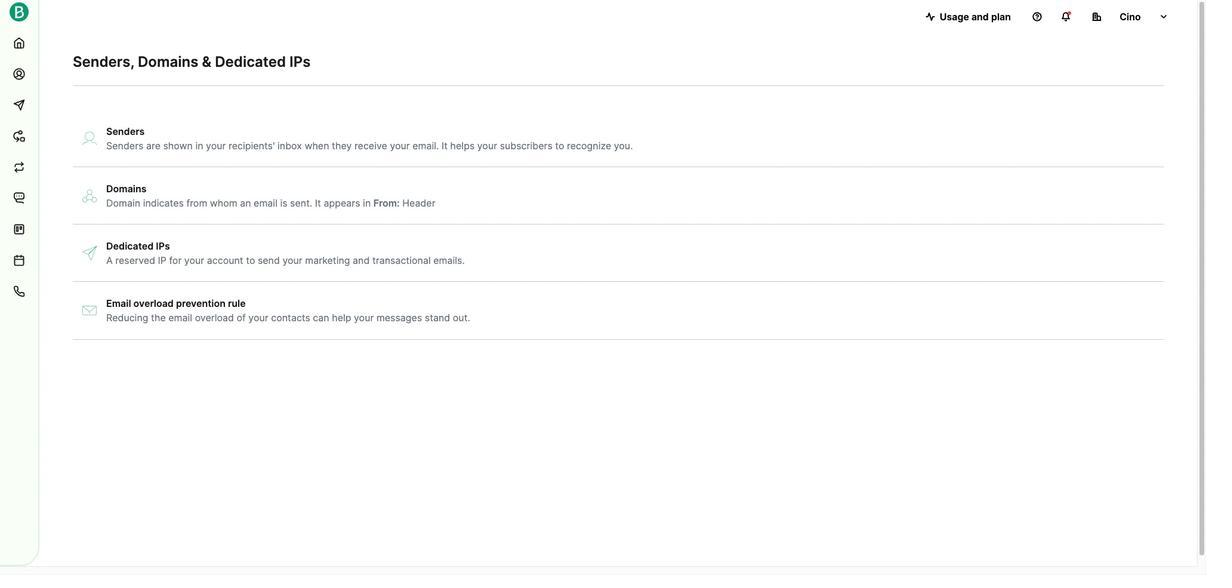 Task type: vqa. For each thing, say whether or not it's contained in the screenshot.
"Campaigns"
no



Task type: locate. For each thing, give the bounding box(es) containing it.
senders
[[106, 125, 145, 137], [106, 140, 144, 152]]

a
[[106, 254, 113, 266]]

dedicated inside 'dedicated ips a reserved ip for your account to send your marketing and transactional emails.'
[[106, 240, 154, 252]]

1 vertical spatial to
[[246, 254, 255, 266]]

1 horizontal spatial in
[[363, 197, 371, 209]]

0 horizontal spatial it
[[315, 197, 321, 209]]

are
[[146, 140, 161, 152]]

account
[[207, 254, 243, 266]]

usage and plan
[[940, 11, 1012, 23]]

it left helps
[[442, 140, 448, 152]]

0 vertical spatial it
[[442, 140, 448, 152]]

email.
[[413, 140, 439, 152]]

contacts
[[271, 312, 310, 324]]

dedicated up reserved
[[106, 240, 154, 252]]

senders senders are shown in your recipients' inbox when they receive your email. it helps your subscribers to recognize you.
[[106, 125, 633, 152]]

0 horizontal spatial to
[[246, 254, 255, 266]]

0 vertical spatial dedicated
[[215, 53, 286, 70]]

1 vertical spatial overload
[[195, 312, 234, 324]]

usage and plan button
[[916, 5, 1021, 29]]

to
[[556, 140, 565, 152], [246, 254, 255, 266]]

0 horizontal spatial email
[[169, 312, 192, 324]]

0 horizontal spatial dedicated
[[106, 240, 154, 252]]

domains left &
[[138, 53, 198, 70]]

1 horizontal spatial dedicated
[[215, 53, 286, 70]]

prevention
[[176, 297, 226, 309]]

senders, domains & dedicated ips
[[73, 53, 311, 70]]

your right "of"
[[249, 312, 269, 324]]

dedicated
[[215, 53, 286, 70], [106, 240, 154, 252]]

rule
[[228, 297, 246, 309]]

indicates
[[143, 197, 184, 209]]

email inside email overload prevention rule reducing the email overload of your contacts can help your messages stand out.
[[169, 312, 192, 324]]

0 horizontal spatial ips
[[156, 240, 170, 252]]

email right the at left bottom
[[169, 312, 192, 324]]

0 horizontal spatial in
[[196, 140, 203, 152]]

stand
[[425, 312, 450, 324]]

1 vertical spatial dedicated
[[106, 240, 154, 252]]

dedicated right &
[[215, 53, 286, 70]]

1 horizontal spatial and
[[972, 11, 989, 23]]

0 vertical spatial in
[[196, 140, 203, 152]]

1 horizontal spatial it
[[442, 140, 448, 152]]

0 vertical spatial overload
[[134, 297, 174, 309]]

1 horizontal spatial email
[[254, 197, 278, 209]]

shown
[[163, 140, 193, 152]]

1 vertical spatial email
[[169, 312, 192, 324]]

ip
[[158, 254, 167, 266]]

email left is
[[254, 197, 278, 209]]

it
[[442, 140, 448, 152], [315, 197, 321, 209]]

and right 'marketing'
[[353, 254, 370, 266]]

and left plan
[[972, 11, 989, 23]]

emails.
[[434, 254, 465, 266]]

email for is
[[254, 197, 278, 209]]

1 vertical spatial ips
[[156, 240, 170, 252]]

1 vertical spatial senders
[[106, 140, 144, 152]]

1 vertical spatial domains
[[106, 183, 147, 195]]

0 vertical spatial and
[[972, 11, 989, 23]]

out.
[[453, 312, 470, 324]]

in inside domains domain indicates from whom an email is sent. it appears in from: header
[[363, 197, 371, 209]]

from
[[187, 197, 207, 209]]

1 horizontal spatial ips
[[290, 53, 311, 70]]

0 vertical spatial senders
[[106, 125, 145, 137]]

email overload prevention rule reducing the email overload of your contacts can help your messages stand out.
[[106, 297, 470, 324]]

1 horizontal spatial to
[[556, 140, 565, 152]]

usage
[[940, 11, 970, 23]]

in left from:
[[363, 197, 371, 209]]

domains
[[138, 53, 198, 70], [106, 183, 147, 195]]

your right for
[[184, 254, 204, 266]]

0 horizontal spatial overload
[[134, 297, 174, 309]]

in right shown in the left top of the page
[[196, 140, 203, 152]]

domains domain indicates from whom an email is sent. it appears in from: header
[[106, 183, 436, 209]]

you.
[[614, 140, 633, 152]]

domains inside domains domain indicates from whom an email is sent. it appears in from: header
[[106, 183, 147, 195]]

email
[[254, 197, 278, 209], [169, 312, 192, 324]]

to left send
[[246, 254, 255, 266]]

and
[[972, 11, 989, 23], [353, 254, 370, 266]]

0 horizontal spatial and
[[353, 254, 370, 266]]

sent.
[[290, 197, 313, 209]]

in inside "senders senders are shown in your recipients' inbox when they receive your email. it helps your subscribers to recognize you."
[[196, 140, 203, 152]]

1 senders from the top
[[106, 125, 145, 137]]

dedicated ips a reserved ip for your account to send your marketing and transactional emails.
[[106, 240, 465, 266]]

0 vertical spatial email
[[254, 197, 278, 209]]

senders,
[[73, 53, 134, 70]]

transactional
[[373, 254, 431, 266]]

email inside domains domain indicates from whom an email is sent. it appears in from: header
[[254, 197, 278, 209]]

domain
[[106, 197, 140, 209]]

can
[[313, 312, 329, 324]]

1 vertical spatial and
[[353, 254, 370, 266]]

cino
[[1120, 11, 1142, 23]]

overload down the prevention
[[195, 312, 234, 324]]

overload up the at left bottom
[[134, 297, 174, 309]]

it right sent. on the top left
[[315, 197, 321, 209]]

1 vertical spatial in
[[363, 197, 371, 209]]

0 vertical spatial to
[[556, 140, 565, 152]]

they
[[332, 140, 352, 152]]

to left recognize
[[556, 140, 565, 152]]

ips
[[290, 53, 311, 70], [156, 240, 170, 252]]

domains up domain
[[106, 183, 147, 195]]

your left the email.
[[390, 140, 410, 152]]

overload
[[134, 297, 174, 309], [195, 312, 234, 324]]

your
[[206, 140, 226, 152], [390, 140, 410, 152], [478, 140, 498, 152], [184, 254, 204, 266], [283, 254, 303, 266], [249, 312, 269, 324], [354, 312, 374, 324]]

ips inside 'dedicated ips a reserved ip for your account to send your marketing and transactional emails.'
[[156, 240, 170, 252]]

in
[[196, 140, 203, 152], [363, 197, 371, 209]]

2 senders from the top
[[106, 140, 144, 152]]

1 vertical spatial it
[[315, 197, 321, 209]]



Task type: describe. For each thing, give the bounding box(es) containing it.
to inside 'dedicated ips a reserved ip for your account to send your marketing and transactional emails.'
[[246, 254, 255, 266]]

the
[[151, 312, 166, 324]]

to inside "senders senders are shown in your recipients' inbox when they receive your email. it helps your subscribers to recognize you."
[[556, 140, 565, 152]]

is
[[280, 197, 288, 209]]

&
[[202, 53, 212, 70]]

recipients'
[[229, 140, 275, 152]]

appears
[[324, 197, 360, 209]]

reducing
[[106, 312, 148, 324]]

plan
[[992, 11, 1012, 23]]

your right help
[[354, 312, 374, 324]]

recognize
[[567, 140, 612, 152]]

header
[[403, 197, 436, 209]]

helps
[[451, 140, 475, 152]]

send
[[258, 254, 280, 266]]

it inside domains domain indicates from whom an email is sent. it appears in from: header
[[315, 197, 321, 209]]

and inside 'dedicated ips a reserved ip for your account to send your marketing and transactional emails.'
[[353, 254, 370, 266]]

an
[[240, 197, 251, 209]]

it inside "senders senders are shown in your recipients' inbox when they receive your email. it helps your subscribers to recognize you."
[[442, 140, 448, 152]]

receive
[[355, 140, 387, 152]]

from:
[[374, 197, 400, 209]]

1 horizontal spatial overload
[[195, 312, 234, 324]]

your right helps
[[478, 140, 498, 152]]

marketing
[[305, 254, 350, 266]]

messages
[[377, 312, 422, 324]]

help
[[332, 312, 351, 324]]

0 vertical spatial domains
[[138, 53, 198, 70]]

reserved
[[115, 254, 155, 266]]

0 vertical spatial ips
[[290, 53, 311, 70]]

subscribers
[[500, 140, 553, 152]]

your right send
[[283, 254, 303, 266]]

cino button
[[1083, 5, 1179, 29]]

email for overload
[[169, 312, 192, 324]]

for
[[169, 254, 182, 266]]

your left recipients'
[[206, 140, 226, 152]]

when
[[305, 140, 329, 152]]

and inside usage and plan "button"
[[972, 11, 989, 23]]

email
[[106, 297, 131, 309]]

of
[[237, 312, 246, 324]]

inbox
[[278, 140, 302, 152]]

whom
[[210, 197, 237, 209]]



